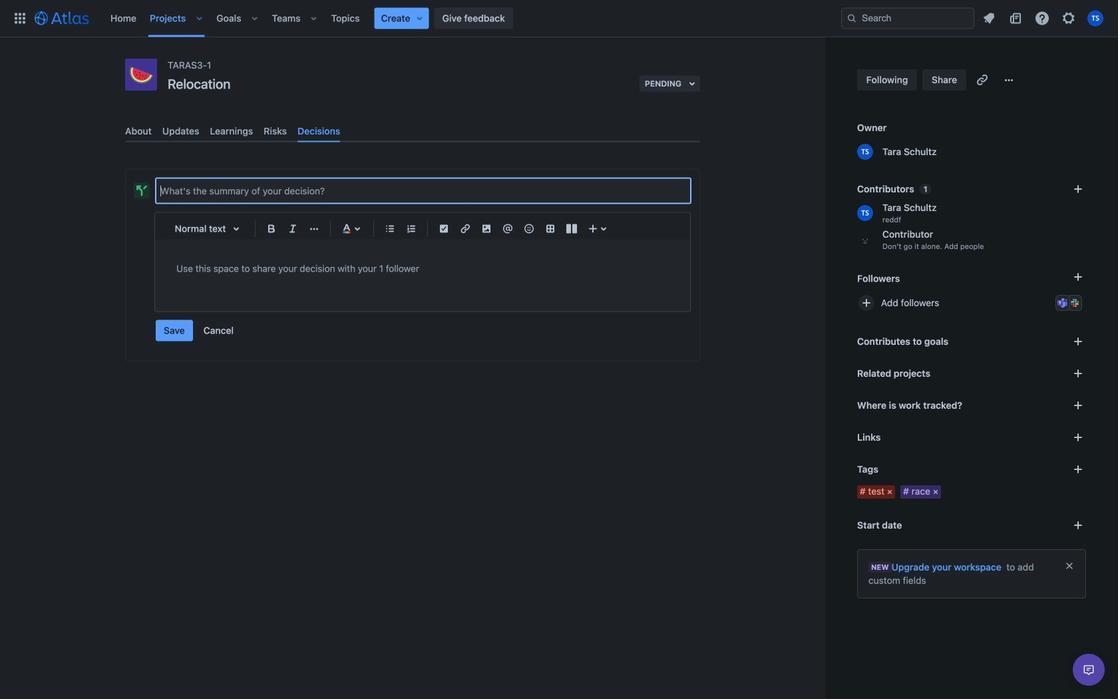 Task type: locate. For each thing, give the bounding box(es) containing it.
open intercom messenger image
[[1081, 662, 1097, 678]]

1 close tag image from the left
[[885, 487, 896, 497]]

bullet list ⌘⇧8 image
[[382, 221, 398, 237]]

numbered list ⌘⇧7 image
[[403, 221, 419, 237]]

list formating group
[[380, 218, 422, 239]]

settings image
[[1061, 10, 1077, 26]]

italic ⌘i image
[[285, 221, 301, 237]]

link ⌘k image
[[457, 221, 473, 237]]

text formatting group
[[261, 218, 325, 239]]

set start date image
[[1071, 517, 1087, 533]]

tab list
[[120, 120, 706, 142]]

account image
[[1088, 10, 1104, 26]]

top element
[[8, 0, 842, 37]]

close tag image
[[885, 487, 896, 497], [931, 487, 941, 497]]

msteams logo showing  channels are connected to this project image
[[1058, 298, 1069, 308]]

layouts image
[[564, 221, 580, 237]]

add tag image
[[1071, 461, 1087, 477]]

1 horizontal spatial close tag image
[[931, 487, 941, 497]]

add work tracking links image
[[1071, 397, 1087, 413]]

add related project image
[[1071, 366, 1087, 382]]

0 horizontal spatial close tag image
[[885, 487, 896, 497]]

group
[[156, 320, 242, 341]]

None search field
[[842, 8, 975, 29]]

bold ⌘b image
[[264, 221, 280, 237]]

Main content area, start typing to enter text. text field
[[176, 261, 669, 277]]

help image
[[1035, 10, 1051, 26]]

add goals image
[[1071, 334, 1087, 350]]

decision icon image
[[136, 186, 147, 196]]

banner
[[0, 0, 1119, 37]]



Task type: vqa. For each thing, say whether or not it's contained in the screenshot.
the bottommost heading
no



Task type: describe. For each thing, give the bounding box(es) containing it.
emoji : image
[[521, 221, 537, 237]]

add image, video, or file image
[[479, 221, 495, 237]]

switch to... image
[[12, 10, 28, 26]]

mention @ image
[[500, 221, 516, 237]]

add a follower image
[[1071, 269, 1087, 285]]

add follower image
[[859, 295, 875, 311]]

Search field
[[842, 8, 975, 29]]

notifications image
[[981, 10, 997, 26]]

add team or contributors image
[[1071, 181, 1087, 197]]

action item [] image
[[436, 221, 452, 237]]

What's the summary of your decision? text field
[[156, 179, 690, 203]]

slack logo showing nan channels are connected to this project image
[[1070, 298, 1081, 308]]

2 close tag image from the left
[[931, 487, 941, 497]]

more formatting image
[[306, 221, 322, 237]]

table ⇧⌥t image
[[543, 221, 559, 237]]

close banner image
[[1065, 561, 1075, 571]]

add link image
[[1071, 429, 1087, 445]]

search image
[[847, 13, 858, 24]]



